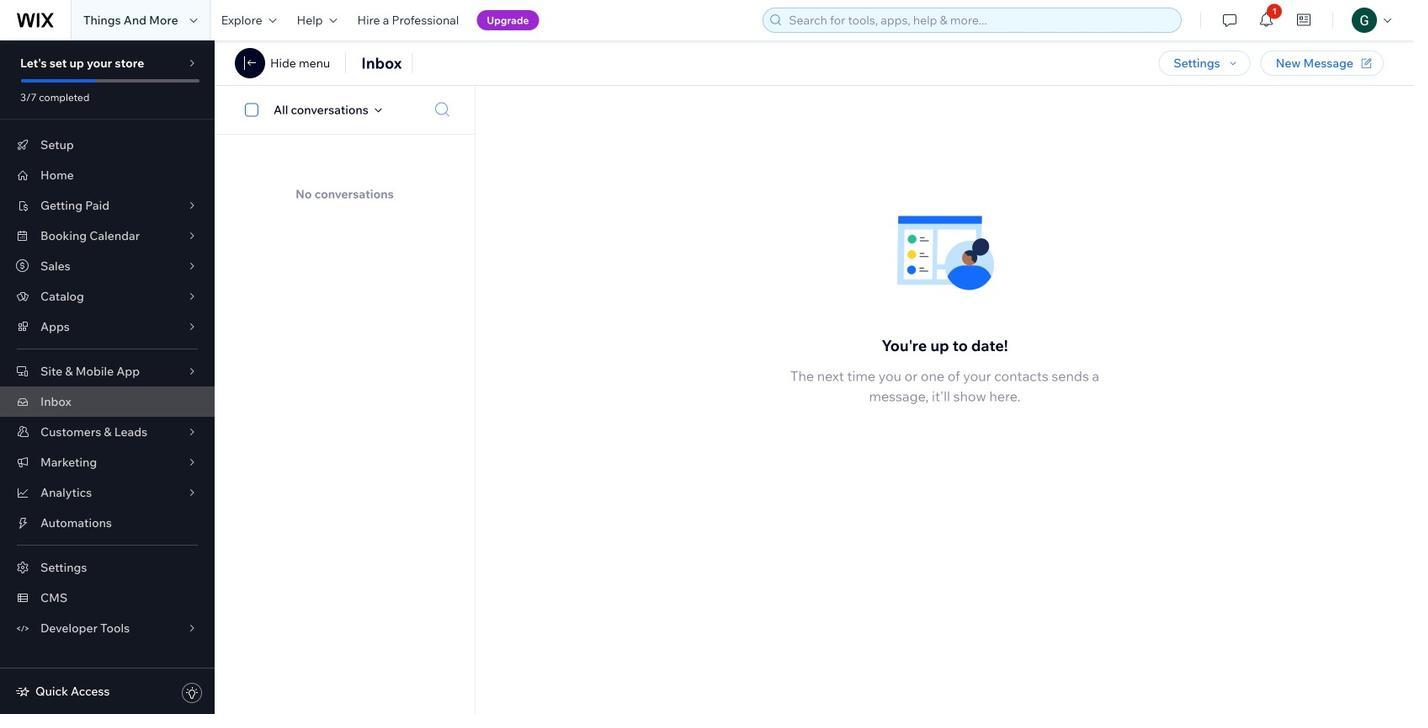 Task type: describe. For each thing, give the bounding box(es) containing it.
Search for tools, apps, help & more... field
[[784, 8, 1177, 32]]

sidebar element
[[0, 40, 215, 714]]



Task type: vqa. For each thing, say whether or not it's contained in the screenshot.
search for tools, apps, help & more... field
yes



Task type: locate. For each thing, give the bounding box(es) containing it.
None checkbox
[[236, 100, 274, 120]]



